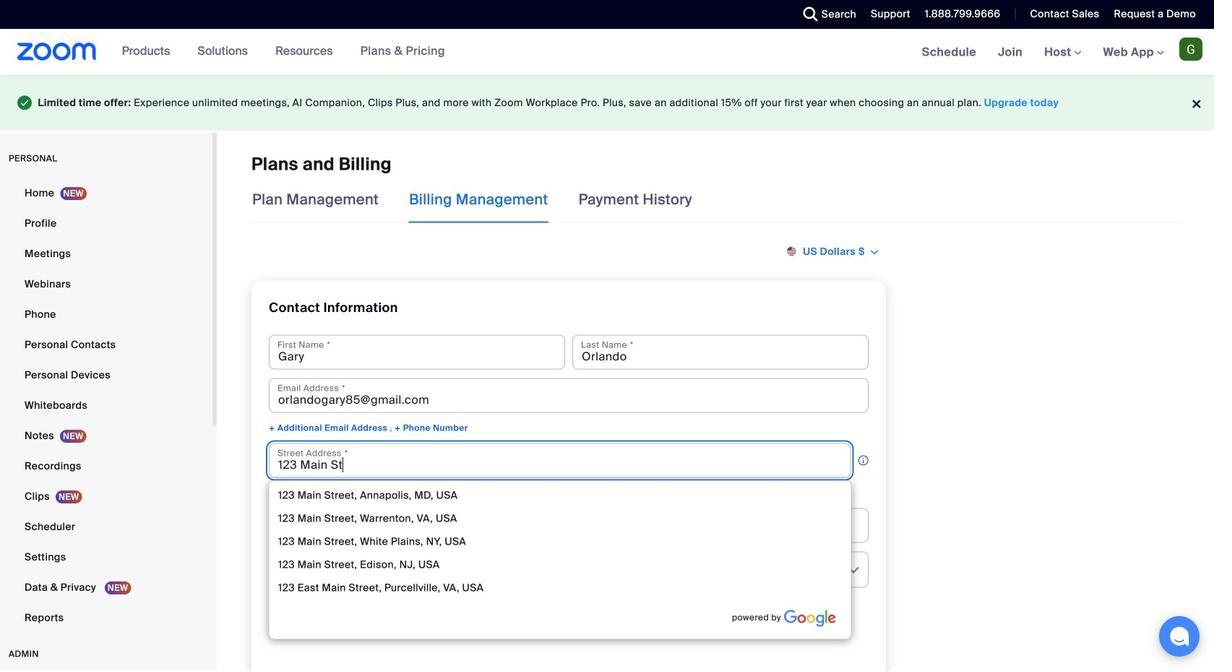 Task type: vqa. For each thing, say whether or not it's contained in the screenshot.
field within Main Content MAIN CONTENT
yes



Task type: locate. For each thing, give the bounding box(es) containing it.
Email Address text field
[[269, 378, 869, 413]]

1 option from the top
[[273, 485, 848, 508]]

zoom logo image
[[17, 43, 97, 61]]

footer
[[0, 75, 1215, 131]]

2 option from the top
[[273, 508, 848, 531]]

option
[[273, 485, 848, 508], [273, 508, 848, 531], [273, 531, 848, 554], [273, 554, 848, 577], [273, 577, 848, 600]]

City text field
[[473, 509, 665, 543]]

main content main content
[[217, 133, 1215, 672]]

banner
[[0, 29, 1215, 76]]

type image
[[17, 93, 32, 113]]

meetings navigation
[[912, 29, 1215, 76]]

wrap image
[[788, 247, 798, 257]]

First Name text field
[[269, 335, 565, 370]]

list box
[[273, 485, 848, 600]]

None field
[[269, 443, 852, 478]]

none field inside main content main content
[[269, 443, 852, 478]]

4 option from the top
[[273, 554, 848, 577]]

product information navigation
[[97, 29, 456, 75]]



Task type: describe. For each thing, give the bounding box(es) containing it.
profile picture image
[[1180, 38, 1203, 61]]

5 option from the top
[[273, 577, 848, 600]]

show options image
[[845, 562, 863, 579]]

3 option from the top
[[273, 531, 848, 554]]

street address text field
[[269, 443, 852, 478]]

open chat image
[[1170, 627, 1190, 647]]

Last Name text field
[[573, 335, 869, 370]]

Zip/Postal text field
[[269, 509, 461, 543]]

State/province text field
[[677, 509, 869, 543]]

personal menu menu
[[0, 179, 213, 635]]



